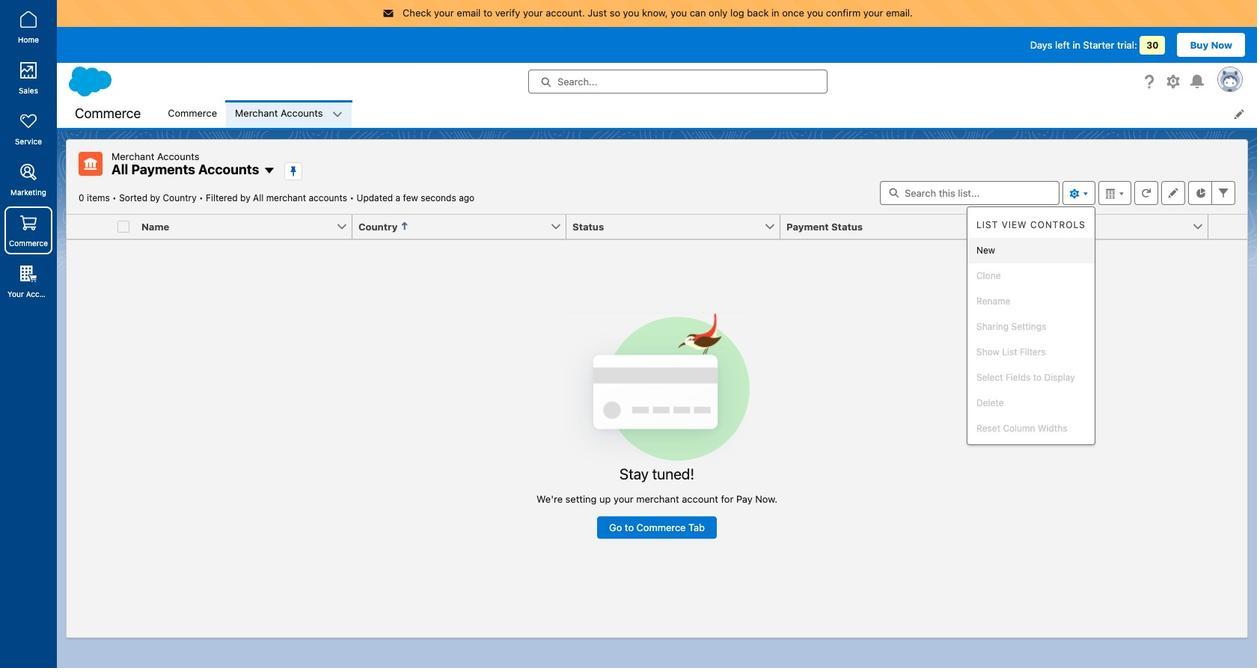 Task type: describe. For each thing, give the bounding box(es) containing it.
so
[[610, 7, 621, 19]]

home link
[[4, 3, 52, 51]]

all payments accounts
[[112, 161, 259, 177]]

name button
[[135, 214, 336, 238]]

account
[[682, 494, 719, 506]]

status element
[[567, 214, 790, 239]]

payment status element
[[781, 214, 1004, 239]]

select fields to display link
[[968, 365, 1095, 390]]

show list filters
[[977, 346, 1046, 357]]

0 horizontal spatial all
[[112, 161, 128, 177]]

search... button
[[529, 69, 828, 93]]

show list filters link
[[968, 339, 1095, 365]]

country button
[[353, 214, 550, 238]]

1 you from the left
[[623, 7, 640, 19]]

payment status
[[787, 220, 863, 232]]

payout status
[[1001, 220, 1068, 232]]

to inside button
[[625, 522, 634, 534]]

3 • from the left
[[350, 192, 354, 203]]

0
[[79, 192, 84, 203]]

accounts
[[309, 192, 347, 203]]

name element
[[135, 214, 362, 239]]

payments
[[131, 161, 195, 177]]

payout status button
[[995, 214, 1193, 238]]

1 by from the left
[[150, 192, 160, 203]]

reset
[[977, 423, 1001, 434]]

country element
[[353, 214, 576, 239]]

30
[[1147, 39, 1159, 51]]

payout
[[1001, 220, 1034, 232]]

2 you from the left
[[671, 7, 687, 19]]

check
[[403, 7, 432, 19]]

pay
[[737, 494, 753, 506]]

merchant inside list item
[[235, 107, 278, 119]]

days left in starter trial: 30
[[1031, 39, 1159, 51]]

2 • from the left
[[199, 192, 203, 203]]

reset column widths link
[[968, 416, 1095, 441]]

buy
[[1191, 39, 1209, 51]]

verify
[[495, 7, 521, 19]]

seconds
[[421, 192, 456, 203]]

accounts up filtered
[[198, 161, 259, 177]]

0 horizontal spatial to
[[484, 7, 493, 19]]

1 horizontal spatial in
[[1073, 39, 1081, 51]]

rename link
[[968, 289, 1095, 314]]

1 vertical spatial list
[[1003, 346, 1018, 357]]

only
[[709, 7, 728, 19]]

email
[[457, 7, 481, 19]]

sharing settings link
[[968, 314, 1095, 339]]

marketing
[[10, 188, 46, 197]]

tuned!
[[653, 466, 695, 483]]

your right verify
[[523, 7, 543, 19]]

all payments accounts|merchant accounts|list view element
[[66, 139, 1249, 639]]

text default image
[[332, 109, 343, 120]]

we're setting up your merchant account for pay now.
[[537, 494, 778, 506]]

for
[[721, 494, 734, 506]]

1 vertical spatial commerce link
[[4, 207, 52, 255]]

2 by from the left
[[240, 192, 251, 203]]

select
[[977, 372, 1004, 383]]

service link
[[4, 105, 52, 153]]

view
[[1002, 219, 1028, 230]]

0 horizontal spatial list
[[977, 219, 999, 230]]

filters
[[1020, 346, 1046, 357]]

stay tuned! status
[[537, 313, 778, 539]]

delete link
[[968, 390, 1095, 416]]

merchant accounts inside list item
[[235, 107, 323, 119]]

a
[[396, 192, 401, 203]]

ago
[[459, 192, 475, 203]]

sales link
[[4, 54, 52, 102]]

buy now
[[1191, 39, 1233, 51]]

search...
[[558, 75, 598, 87]]

new
[[977, 244, 996, 256]]

name
[[141, 220, 169, 232]]

column
[[1003, 423, 1036, 434]]

log
[[731, 7, 745, 19]]

select fields to display
[[977, 372, 1075, 383]]

0 vertical spatial commerce link
[[159, 100, 226, 128]]

display
[[1045, 372, 1075, 383]]

now
[[1212, 39, 1233, 51]]

filtered
[[206, 192, 238, 203]]

home
[[18, 35, 39, 44]]

your left email.
[[864, 7, 884, 19]]

payment status button
[[781, 214, 978, 238]]

item number element
[[67, 214, 112, 239]]

stay tuned!
[[620, 466, 695, 483]]

account.
[[546, 7, 585, 19]]

0 items • sorted by country • filtered by all merchant accounts • updated a few seconds ago
[[79, 192, 475, 203]]

clone
[[977, 270, 1001, 281]]

setting
[[566, 494, 597, 506]]

new link
[[968, 238, 1095, 263]]

left
[[1056, 39, 1070, 51]]

tab
[[689, 522, 705, 534]]

stay
[[620, 466, 649, 483]]

marketing link
[[4, 156, 52, 204]]

accounts up all payments accounts status
[[157, 150, 200, 162]]

your
[[7, 290, 24, 299]]

list containing commerce
[[159, 100, 1258, 128]]

sales
[[19, 86, 38, 95]]

accounts inside list item
[[281, 107, 323, 119]]



Task type: vqa. For each thing, say whether or not it's contained in the screenshot.
No items to display.
no



Task type: locate. For each thing, give the bounding box(es) containing it.
email.
[[886, 7, 913, 19]]

1 vertical spatial merchant accounts
[[112, 150, 200, 162]]

in
[[772, 7, 780, 19], [1073, 39, 1081, 51]]

0 horizontal spatial merchant
[[266, 192, 306, 203]]

1 horizontal spatial commerce link
[[159, 100, 226, 128]]

controls
[[1031, 219, 1086, 230]]

1 status from the left
[[573, 220, 604, 232]]

to
[[484, 7, 493, 19], [1034, 372, 1042, 383], [625, 522, 634, 534]]

account
[[26, 290, 56, 299]]

1 horizontal spatial by
[[240, 192, 251, 203]]

know,
[[642, 7, 668, 19]]

just
[[588, 7, 607, 19]]

trial:
[[1118, 39, 1138, 51]]

0 vertical spatial list
[[977, 219, 999, 230]]

1 horizontal spatial merchant
[[235, 107, 278, 119]]

status button
[[567, 214, 764, 238]]

0 horizontal spatial by
[[150, 192, 160, 203]]

payout status element
[[995, 214, 1218, 239]]

your account link
[[4, 258, 56, 305]]

1 horizontal spatial you
[[671, 7, 687, 19]]

check your email to verify your account. just so you know, you can only log back in once you confirm your email.
[[403, 7, 913, 19]]

1 • from the left
[[112, 192, 117, 203]]

to inside menu
[[1034, 372, 1042, 383]]

•
[[112, 192, 117, 203], [199, 192, 203, 203], [350, 192, 354, 203]]

menu containing list view controls
[[968, 210, 1095, 441]]

1 horizontal spatial merchant accounts
[[235, 107, 323, 119]]

1 vertical spatial in
[[1073, 39, 1081, 51]]

widths
[[1038, 423, 1068, 434]]

all payments accounts status
[[79, 192, 357, 203]]

show
[[977, 346, 1000, 357]]

all up name 'element' on the left of page
[[253, 192, 264, 203]]

fields
[[1006, 372, 1031, 383]]

few
[[403, 192, 418, 203]]

0 horizontal spatial you
[[623, 7, 640, 19]]

• left filtered
[[199, 192, 203, 203]]

0 horizontal spatial •
[[112, 192, 117, 203]]

service
[[15, 137, 42, 146]]

list
[[977, 219, 999, 230], [1003, 346, 1018, 357]]

menu inside 'all payments accounts|merchant accounts|list view' element
[[968, 210, 1095, 441]]

merchant down stay tuned!
[[637, 494, 679, 506]]

0 vertical spatial country
[[163, 192, 197, 203]]

country
[[163, 192, 197, 203], [359, 220, 398, 232]]

country inside button
[[359, 220, 398, 232]]

your right up
[[614, 494, 634, 506]]

merchant accounts up text default icon
[[235, 107, 323, 119]]

commerce inside button
[[637, 522, 686, 534]]

status for payment status
[[832, 220, 863, 232]]

0 vertical spatial all
[[112, 161, 128, 177]]

1 vertical spatial to
[[1034, 372, 1042, 383]]

commerce link up all payments accounts
[[159, 100, 226, 128]]

back
[[747, 7, 769, 19]]

2 horizontal spatial status
[[1037, 220, 1068, 232]]

0 horizontal spatial commerce link
[[4, 207, 52, 255]]

list up new
[[977, 219, 999, 230]]

commerce
[[75, 105, 141, 121], [168, 107, 217, 119], [9, 239, 48, 248], [637, 522, 686, 534]]

accounts left text default image
[[281, 107, 323, 119]]

you left can
[[671, 7, 687, 19]]

country down 'updated'
[[359, 220, 398, 232]]

once
[[782, 7, 805, 19]]

your left email at top
[[434, 7, 454, 19]]

now.
[[756, 494, 778, 506]]

cell inside 'all payments accounts|merchant accounts|list view' element
[[112, 214, 135, 239]]

3 status from the left
[[1037, 220, 1068, 232]]

merchant accounts list item
[[226, 100, 352, 128]]

can
[[690, 7, 706, 19]]

commerce link down the marketing
[[4, 207, 52, 255]]

go
[[609, 522, 622, 534]]

merchant
[[266, 192, 306, 203], [637, 494, 679, 506]]

1 horizontal spatial to
[[625, 522, 634, 534]]

by
[[150, 192, 160, 203], [240, 192, 251, 203]]

2 vertical spatial to
[[625, 522, 634, 534]]

accounts
[[281, 107, 323, 119], [157, 150, 200, 162], [198, 161, 259, 177]]

reset column widths
[[977, 423, 1068, 434]]

you right so
[[623, 7, 640, 19]]

action image
[[1209, 214, 1248, 238]]

you
[[623, 7, 640, 19], [671, 7, 687, 19], [807, 7, 824, 19]]

0 vertical spatial to
[[484, 7, 493, 19]]

1 horizontal spatial list
[[1003, 346, 1018, 357]]

1 horizontal spatial status
[[832, 220, 863, 232]]

0 horizontal spatial merchant accounts
[[112, 150, 200, 162]]

• right the items
[[112, 192, 117, 203]]

list view controls
[[977, 219, 1086, 230]]

sharing
[[977, 321, 1009, 332]]

up
[[600, 494, 611, 506]]

2 horizontal spatial •
[[350, 192, 354, 203]]

list
[[159, 100, 1258, 128]]

menu
[[968, 210, 1095, 441]]

1 vertical spatial all
[[253, 192, 264, 203]]

buy now button
[[1178, 33, 1246, 57]]

merchant accounts link
[[226, 100, 332, 128]]

to right go
[[625, 522, 634, 534]]

sorted
[[119, 192, 148, 203]]

0 vertical spatial in
[[772, 7, 780, 19]]

merchant up text default icon
[[235, 107, 278, 119]]

action element
[[1209, 214, 1248, 239]]

your account
[[7, 290, 56, 299]]

merchant accounts
[[235, 107, 323, 119], [112, 150, 200, 162]]

items
[[87, 192, 110, 203]]

• left 'updated'
[[350, 192, 354, 203]]

1 horizontal spatial •
[[199, 192, 203, 203]]

merchant accounts up sorted
[[112, 150, 200, 162]]

all up sorted
[[112, 161, 128, 177]]

starter
[[1084, 39, 1115, 51]]

your inside stay tuned! status
[[614, 494, 634, 506]]

merchant down text default icon
[[266, 192, 306, 203]]

days
[[1031, 39, 1053, 51]]

item number image
[[67, 214, 112, 238]]

cell
[[112, 214, 135, 239]]

1 vertical spatial merchant
[[637, 494, 679, 506]]

2 horizontal spatial you
[[807, 7, 824, 19]]

confirm
[[826, 7, 861, 19]]

to right email at top
[[484, 7, 493, 19]]

you right the once
[[807, 7, 824, 19]]

1 vertical spatial country
[[359, 220, 398, 232]]

delete
[[977, 397, 1004, 408]]

text default image
[[264, 164, 276, 176]]

merchant inside stay tuned! status
[[637, 494, 679, 506]]

list right 'show'
[[1003, 346, 1018, 357]]

by right filtered
[[240, 192, 251, 203]]

0 vertical spatial merchant
[[235, 107, 278, 119]]

0 horizontal spatial country
[[163, 192, 197, 203]]

status inside payout status button
[[1037, 220, 1068, 232]]

settings
[[1012, 321, 1047, 332]]

rename
[[977, 295, 1011, 307]]

0 horizontal spatial status
[[573, 220, 604, 232]]

1 vertical spatial merchant
[[112, 150, 154, 162]]

0 vertical spatial merchant accounts
[[235, 107, 323, 119]]

0 horizontal spatial merchant
[[112, 150, 154, 162]]

updated
[[357, 192, 393, 203]]

clone link
[[968, 263, 1095, 289]]

status for payout status
[[1037, 220, 1068, 232]]

go to commerce tab button
[[597, 517, 717, 539]]

Search All Payments Accounts list view. search field
[[880, 181, 1060, 205]]

1 horizontal spatial all
[[253, 192, 264, 203]]

country down all payments accounts
[[163, 192, 197, 203]]

in right back
[[772, 7, 780, 19]]

0 horizontal spatial in
[[772, 7, 780, 19]]

1 horizontal spatial merchant
[[637, 494, 679, 506]]

merchant up sorted
[[112, 150, 154, 162]]

we're
[[537, 494, 563, 506]]

to right fields
[[1034, 372, 1042, 383]]

status inside status button
[[573, 220, 604, 232]]

payment
[[787, 220, 829, 232]]

0 vertical spatial merchant
[[266, 192, 306, 203]]

all
[[112, 161, 128, 177], [253, 192, 264, 203]]

go to commerce tab
[[609, 522, 705, 534]]

status inside payment status button
[[832, 220, 863, 232]]

1 horizontal spatial country
[[359, 220, 398, 232]]

2 status from the left
[[832, 220, 863, 232]]

2 horizontal spatial to
[[1034, 372, 1042, 383]]

by right sorted
[[150, 192, 160, 203]]

merchant
[[235, 107, 278, 119], [112, 150, 154, 162]]

3 you from the left
[[807, 7, 824, 19]]

in right 'left'
[[1073, 39, 1081, 51]]



